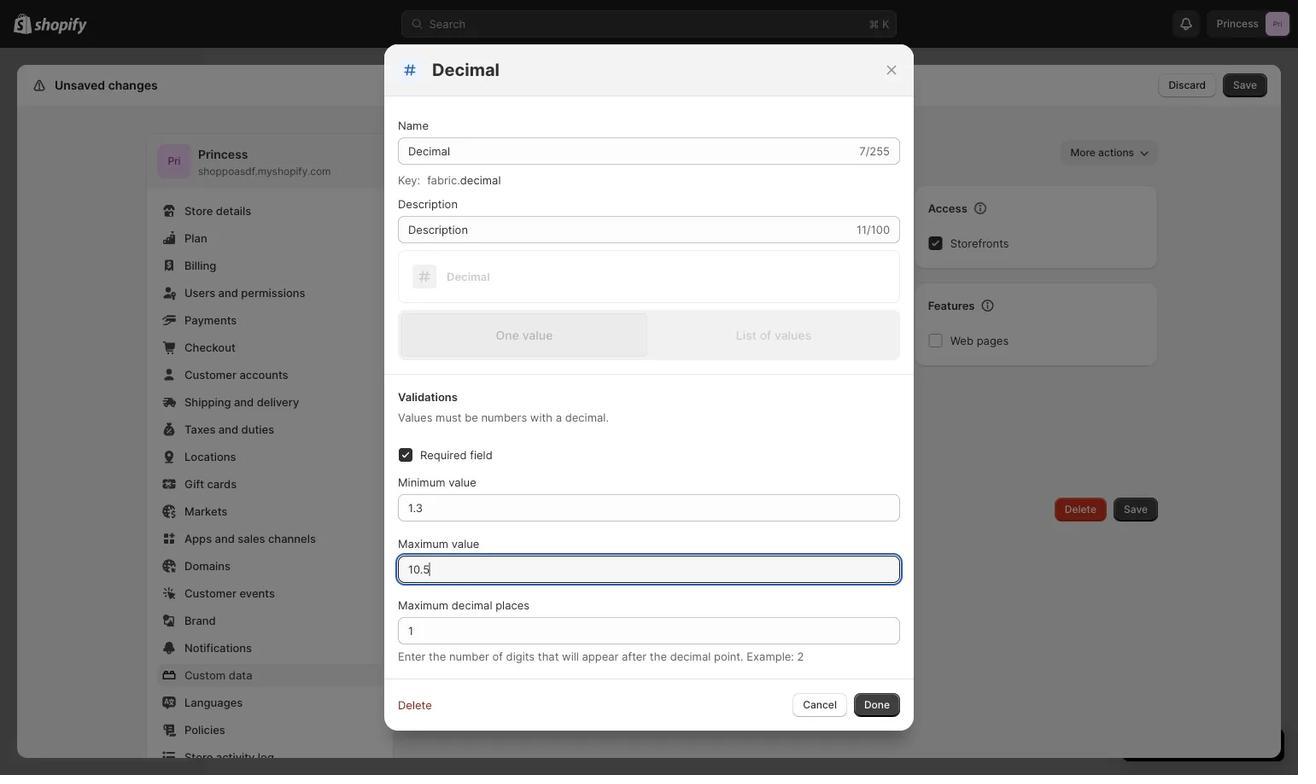 Task type: describe. For each thing, give the bounding box(es) containing it.
enter the number of digits that will appear after the decimal point. example: 2
[[398, 650, 804, 663]]

will
[[562, 650, 579, 663]]

fabric.
[[427, 173, 460, 187]]

key:
[[398, 173, 420, 187]]

learn more about metaobjects
[[699, 554, 873, 569]]

brand
[[185, 614, 216, 627]]

store activity log link
[[157, 746, 383, 770]]

unsaved changes
[[55, 78, 158, 93]]

billing link
[[157, 254, 383, 278]]

settings
[[51, 78, 100, 93]]

events
[[240, 587, 275, 600]]

and for shipping
[[234, 396, 254, 409]]

shipping and delivery
[[185, 396, 299, 409]]

brand link
[[157, 609, 383, 633]]

after
[[622, 650, 647, 663]]

0 vertical spatial save button
[[1223, 73, 1268, 97]]

policies
[[185, 724, 225, 737]]

2 vertical spatial decimal
[[670, 650, 711, 663]]

gift cards link
[[157, 472, 383, 496]]

minimum
[[398, 476, 445, 489]]

more
[[734, 554, 763, 569]]

data
[[229, 669, 252, 682]]

name inside decimal dialog
[[398, 119, 429, 132]]

plan link
[[157, 226, 383, 250]]

about
[[767, 554, 799, 569]]

shop settings menu element
[[147, 134, 393, 776]]

type:
[[427, 266, 456, 279]]

cards
[[207, 478, 237, 491]]

gift cards
[[185, 478, 237, 491]]

store for store activity log
[[185, 751, 213, 764]]

must
[[436, 411, 462, 424]]

princess image
[[157, 144, 191, 179]]

taxes and duties
[[185, 423, 274, 436]]

customer accounts
[[185, 368, 288, 381]]

delete button inside settings dialog
[[1055, 498, 1107, 522]]

learn
[[699, 554, 731, 569]]

delete for delete 'button' within the settings dialog
[[1065, 504, 1097, 516]]

enter
[[398, 650, 426, 663]]

⌘ k
[[869, 17, 890, 30]]

custom data link
[[157, 664, 383, 688]]

apps and sales channels link
[[157, 527, 383, 551]]

be
[[465, 411, 478, 424]]

users and permissions
[[185, 286, 305, 299]]

name inside settings dialog
[[427, 201, 458, 214]]

done
[[864, 699, 890, 712]]

pri button
[[157, 144, 191, 179]]

payments link
[[157, 308, 383, 332]]

maximum value
[[398, 537, 480, 551]]

number
[[449, 650, 489, 663]]

log
[[258, 751, 274, 764]]

locations
[[185, 450, 236, 463]]

metaobjects link
[[803, 554, 873, 569]]

appear
[[582, 650, 619, 663]]

unsaved
[[55, 78, 105, 93]]

decimal for decimal fabric.decimal
[[513, 355, 556, 368]]

point.
[[714, 650, 744, 663]]

and for apps
[[215, 532, 235, 545]]

checkout link
[[157, 336, 383, 360]]

checkout
[[185, 341, 236, 354]]

none text field inside decimal dialog
[[398, 556, 900, 583]]

0 vertical spatial save
[[1234, 79, 1257, 91]]

taxes
[[185, 423, 216, 436]]

domains
[[185, 560, 231, 573]]

Name text field
[[398, 138, 856, 165]]

pages
[[977, 334, 1009, 347]]

shoppoasdf.myshopify.com
[[198, 165, 331, 178]]

princess
[[198, 147, 248, 162]]

description
[[398, 197, 458, 211]]

validations values must be numbers with a decimal.
[[398, 390, 609, 424]]

digits
[[506, 650, 535, 663]]

web
[[950, 334, 974, 347]]

value for minimum value
[[449, 476, 476, 489]]

with
[[530, 411, 553, 424]]

2
[[797, 650, 804, 663]]

numbers
[[481, 411, 527, 424]]

1 the from the left
[[429, 650, 446, 663]]

and for users
[[218, 286, 238, 299]]

0 horizontal spatial save
[[1124, 504, 1148, 516]]

decimal for decimal
[[432, 59, 500, 80]]

maximum for maximum decimal places
[[398, 599, 449, 612]]

discard button
[[1159, 73, 1216, 97]]

taxes and duties link
[[157, 418, 383, 442]]

policies link
[[157, 718, 383, 742]]

web pages
[[950, 334, 1009, 347]]



Task type: locate. For each thing, give the bounding box(es) containing it.
search
[[429, 17, 466, 30]]

0 horizontal spatial delete
[[398, 699, 432, 712]]

discard
[[1169, 79, 1206, 91]]

settings dialog
[[17, 65, 1281, 776]]

0 vertical spatial decimal
[[460, 173, 501, 187]]

customer for customer events
[[185, 587, 237, 600]]

the right enter at the left bottom
[[429, 650, 446, 663]]

1 vertical spatial name
[[427, 201, 458, 214]]

delivery
[[257, 396, 299, 409]]

0 vertical spatial value
[[449, 476, 476, 489]]

key: fabric. decimal
[[398, 173, 501, 187]]

and right apps
[[215, 532, 235, 545]]

0 vertical spatial customer
[[185, 368, 237, 381]]

value for maximum value
[[452, 537, 480, 551]]

shopify image
[[34, 17, 87, 35]]

1 vertical spatial value
[[452, 537, 480, 551]]

maximum up enter at the left bottom
[[398, 599, 449, 612]]

plan
[[185, 232, 207, 245]]

values
[[398, 411, 433, 424]]

a
[[556, 411, 562, 424]]

shipping
[[185, 396, 231, 409]]

0 vertical spatial name
[[398, 119, 429, 132]]

2 customer from the top
[[185, 587, 237, 600]]

store up the plan at the top left
[[185, 204, 213, 217]]

shipping and delivery link
[[157, 390, 383, 414]]

customer down domains
[[185, 587, 237, 600]]

1 vertical spatial delete button
[[388, 694, 442, 718]]

0 vertical spatial decimal
[[432, 59, 500, 80]]

customer events
[[185, 587, 275, 600]]

accounts
[[240, 368, 288, 381]]

and right taxes
[[219, 423, 238, 436]]

the
[[429, 650, 446, 663], [650, 650, 667, 663]]

notifications link
[[157, 636, 383, 660]]

metaobjects
[[803, 554, 873, 569]]

1 vertical spatial decimal
[[513, 355, 556, 368]]

and right users
[[218, 286, 238, 299]]

notifications
[[185, 642, 252, 655]]

field
[[470, 448, 493, 462]]

store
[[185, 204, 213, 217], [185, 751, 213, 764]]

decimal down "search" at the top of page
[[432, 59, 500, 80]]

access
[[928, 202, 968, 215]]

the right 'after' on the bottom left
[[650, 650, 667, 663]]

delete
[[1065, 504, 1097, 516], [398, 699, 432, 712]]

1 horizontal spatial decimal
[[513, 355, 556, 368]]

billing
[[185, 259, 216, 272]]

1 vertical spatial delete
[[398, 699, 432, 712]]

2 store from the top
[[185, 751, 213, 764]]

0 vertical spatial maximum
[[398, 537, 449, 551]]

storefronts
[[950, 237, 1009, 250]]

fabric.decimal
[[513, 375, 586, 388]]

save button
[[1223, 73, 1268, 97], [1114, 498, 1158, 522]]

and down customer accounts
[[234, 396, 254, 409]]

custom
[[185, 669, 226, 682]]

0 horizontal spatial delete button
[[388, 694, 442, 718]]

1 vertical spatial customer
[[185, 587, 237, 600]]

customer
[[185, 368, 237, 381], [185, 587, 237, 600]]

0 vertical spatial store
[[185, 204, 213, 217]]

decimal left point.
[[670, 650, 711, 663]]

activity
[[216, 751, 255, 764]]

and for taxes
[[219, 423, 238, 436]]

maximum for maximum value
[[398, 537, 449, 551]]

⌘
[[869, 17, 879, 30]]

languages
[[185, 696, 243, 709]]

value down required field
[[449, 476, 476, 489]]

2 maximum from the top
[[398, 599, 449, 612]]

store activity log
[[185, 751, 274, 764]]

delete inside decimal dialog
[[398, 699, 432, 712]]

1 store from the top
[[185, 204, 213, 217]]

of
[[492, 650, 503, 663]]

markets link
[[157, 500, 383, 524]]

1 vertical spatial store
[[185, 751, 213, 764]]

decimal
[[432, 59, 500, 80], [513, 355, 556, 368]]

gift
[[185, 478, 204, 491]]

example:
[[747, 650, 794, 663]]

1 maximum from the top
[[398, 537, 449, 551]]

decimal dialog
[[0, 44, 1298, 731]]

required field
[[420, 448, 493, 462]]

validations
[[398, 390, 458, 404]]

decimal
[[460, 173, 501, 187], [452, 599, 492, 612], [670, 650, 711, 663]]

decimal fabric.decimal
[[513, 355, 586, 388]]

1 horizontal spatial delete
[[1065, 504, 1097, 516]]

done button
[[854, 694, 900, 718]]

delete button inside decimal dialog
[[388, 694, 442, 718]]

delete inside settings dialog
[[1065, 504, 1097, 516]]

customer events link
[[157, 582, 383, 606]]

0 horizontal spatial decimal
[[432, 59, 500, 80]]

decimal.
[[565, 411, 609, 424]]

0 vertical spatial delete
[[1065, 504, 1097, 516]]

None text field
[[398, 556, 900, 583]]

features
[[928, 299, 975, 312]]

decimal inside decimal fabric.decimal
[[513, 355, 556, 368]]

permissions
[[241, 286, 305, 299]]

apps and sales channels
[[185, 532, 316, 545]]

decimal up fabric.decimal at left
[[513, 355, 556, 368]]

k
[[882, 17, 890, 30]]

languages link
[[157, 691, 383, 715]]

1 vertical spatial maximum
[[398, 599, 449, 612]]

store details link
[[157, 199, 383, 223]]

1 vertical spatial save
[[1124, 504, 1148, 516]]

maximum decimal places
[[398, 599, 530, 612]]

value up 'maximum decimal places'
[[452, 537, 480, 551]]

decimal inside decimal dialog
[[432, 59, 500, 80]]

type: fabric
[[427, 266, 493, 279]]

changes
[[108, 78, 158, 93]]

1 horizontal spatial delete button
[[1055, 498, 1107, 522]]

duties
[[241, 423, 274, 436]]

minimum value
[[398, 476, 476, 489]]

customer down checkout
[[185, 368, 237, 381]]

1 vertical spatial decimal
[[452, 599, 492, 612]]

maximum down the minimum
[[398, 537, 449, 551]]

1 horizontal spatial save button
[[1223, 73, 1268, 97]]

store for store details
[[185, 204, 213, 217]]

payments
[[185, 314, 237, 327]]

delete for delete 'button' in decimal dialog
[[398, 699, 432, 712]]

delete button
[[1055, 498, 1107, 522], [388, 694, 442, 718]]

name down 'fabric.'
[[427, 201, 458, 214]]

store details
[[185, 204, 251, 217]]

customer for customer accounts
[[185, 368, 237, 381]]

customer accounts link
[[157, 363, 383, 387]]

decimal left places
[[452, 599, 492, 612]]

1 vertical spatial save button
[[1114, 498, 1158, 522]]

decimal down fabric
[[460, 173, 501, 187]]

sales
[[238, 532, 265, 545]]

0 vertical spatial delete button
[[1055, 498, 1107, 522]]

fabric
[[463, 266, 493, 279]]

apps
[[185, 532, 212, 545]]

Description text field
[[398, 216, 853, 243]]

markets
[[185, 505, 228, 518]]

1 customer from the top
[[185, 368, 237, 381]]

1 horizontal spatial the
[[650, 650, 667, 663]]

name up 'key:'
[[398, 119, 429, 132]]

fabric
[[441, 142, 493, 163]]

that
[[538, 650, 559, 663]]

required
[[420, 448, 467, 462]]

cancel
[[803, 699, 837, 712]]

0 horizontal spatial the
[[429, 650, 446, 663]]

users and permissions link
[[157, 281, 383, 305]]

places
[[496, 599, 530, 612]]

store down "policies"
[[185, 751, 213, 764]]

0 horizontal spatial save button
[[1114, 498, 1158, 522]]

None text field
[[398, 495, 900, 522], [398, 618, 900, 645], [398, 495, 900, 522], [398, 618, 900, 645]]

2 the from the left
[[650, 650, 667, 663]]

users
[[185, 286, 215, 299]]

1 horizontal spatial save
[[1234, 79, 1257, 91]]

princess shoppoasdf.myshopify.com
[[198, 147, 331, 178]]



Task type: vqa. For each thing, say whether or not it's contained in the screenshot.
YYYY-MM-DD text box
no



